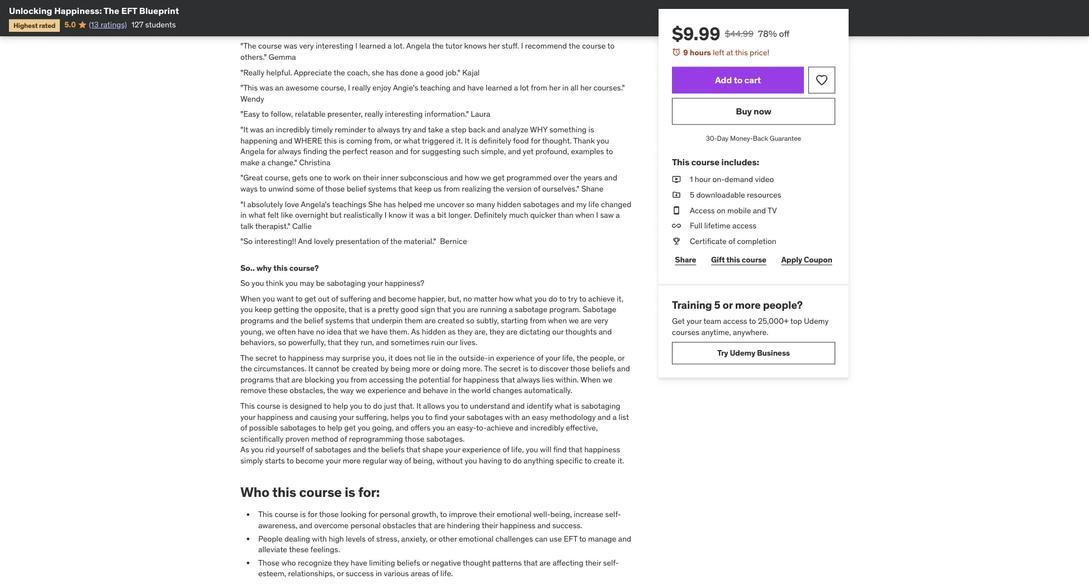 Task type: vqa. For each thing, say whether or not it's contained in the screenshot.
starts
yes



Task type: locate. For each thing, give the bounding box(es) containing it.
xsmall image
[[672, 236, 681, 247]]

these down circumstances.
[[268, 386, 288, 396]]

presentation
[[336, 237, 380, 247]]

presenter,
[[328, 109, 363, 119]]

as up simply
[[240, 446, 249, 456]]

1 horizontal spatial very
[[594, 316, 608, 326]]

1 vertical spatial no
[[316, 327, 325, 337]]

1 vertical spatial experience
[[368, 386, 406, 396]]

1 vertical spatial angela
[[240, 147, 265, 157]]

1 horizontal spatial out
[[507, 15, 519, 25]]

0 horizontal spatial learned
[[359, 41, 386, 51]]

0 vertical spatial try
[[402, 125, 411, 135]]

gift this course
[[711, 255, 767, 265]]

laura
[[471, 109, 490, 119]]

and down helps
[[396, 424, 409, 434]]

i up coach,
[[355, 41, 358, 51]]

0 horizontal spatial interesting
[[316, 41, 354, 51]]

with inside the so.. why this course? so you think you may be sabotaging your happiness? when you want to get out of suffering and become happier, but, no matter how what you do to try to achieve it, you keep getting the opposite, that is a pretty good sign that you are running a sabotage program. sabotage programs and the belief systems that underpin them are created so subtly, starting from when we are very young, we often have no idea that we have them. as hidden as they are, they are dictating our thoughts and behaviors, so powerfully, that they run, and sometimes ruin our lives. the secret to happiness may surprise you, it does not lie in the outside-in experience of your life, the people, or the circumstances. it cannot be created by being more or doing more. the secret is to discover those beliefs and programs that are blocking you from accessing the potential for happiness that always lies within. when we remove these obstacles, the way we experience and behave in the world changes automatically. this course is designed to help you to do just that. it allows you to understand and identify what is sabotaging your happiness and causing your suffering, helps you to find your sabotages with an easy methodology and a list of possible sabotages to help get you going, and offers you an easy-to-achieve and incredibly effective, scientifically proven method of reprogramming those sabotages. as you rid yourself of sabotages and the beliefs that shape your experience of life, you will find that happiness simply starts to become your more regular way of being, without you having to do anything specific to create it.
[[505, 413, 520, 423]]

course
[[317, 4, 340, 14], [258, 41, 282, 51], [582, 41, 606, 51], [691, 156, 720, 168], [742, 255, 767, 265], [257, 402, 280, 412], [299, 485, 342, 501], [275, 510, 298, 520]]

0 vertical spatial when
[[576, 211, 594, 221]]

2 horizontal spatial course,
[[595, 15, 621, 25]]

1 horizontal spatial use
[[550, 535, 562, 545]]

0 vertical spatial more
[[735, 298, 761, 312]]

take down about
[[452, 15, 467, 25]]

0 vertical spatial them
[[318, 15, 336, 25]]

1 vertical spatial so
[[466, 316, 475, 326]]

that right idea
[[343, 327, 358, 337]]

when down program.
[[548, 316, 567, 326]]

pretty
[[378, 305, 399, 315]]

a
[[388, 41, 392, 51], [420, 68, 424, 78], [514, 83, 518, 93], [445, 125, 449, 135], [262, 158, 266, 168], [431, 211, 435, 221], [616, 211, 620, 221], [372, 305, 376, 315], [509, 305, 513, 315], [613, 413, 617, 423]]

relatable
[[295, 109, 326, 119]]

them up second
[[318, 15, 336, 25]]

"this was an amazing course and even though i already knew about many of the methods she taught no one ever taught me to use them correctly up to this point. please take some time out of your day to do this course, it is well worth every second you will spend on it." brandia "the course was very interesting i learned a lot. angela the tutor knows her stuff. i recommend the course to others." gemma "really helpful. appreciate the coach, she has done a good job." kajal "this was an awesome course, i really enjoy angie's teaching and have learned a lot from her in all her courses." wendy "easy to follow, relatable presenter, really interesting information." laura "it was an incredibly timely reminder to always try and take a step back and analyze why something is happening and where this is coming from, or what triggered it. it is definitely food for thought. thank you angela for always finding the perfect reason and for suggesting such simple, and yet profound, examples to make a change." christina "great course, gets one to work on their inner subconscious and how we get programmed over the years and ways to unwind some of those belief systems that keep us from realizing the version of ourselves." shane "i absolutely love angela's teachings she has helped me uncover so many hidden sabotages and my life changed in what felt like overnight but realistically i know it was a bit longer. definitely much quicker than when i saw a talk therapist." callie "so interesting!! and lovely presentation of the material."  bernice
[[240, 4, 632, 247]]

training 5 or more people? get your team access to 25,000+ top udemy courses anytime, anywhere.
[[672, 298, 829, 337]]

lifetime
[[705, 221, 731, 231]]

find down allows
[[435, 413, 448, 423]]

systems up idea
[[325, 316, 354, 326]]

1 vertical spatial out
[[318, 294, 330, 304]]

this inside this course is for those looking for personal growth, to improve their emotional well-being, increase self- awareness, and overcome personal obstacles that are hindering their happiness and success. people dealing with high levels of stress, anxiety, or other emotional challenges can use eft to manage and alleviate these feelings. those who recognize they have limiting beliefs or negative thought patterns that are affecting their self- esteem, relationships, or success in various areas of life.
[[258, 510, 273, 520]]

"this up the wendy
[[240, 83, 258, 93]]

keep down subconscious
[[415, 184, 432, 194]]

2 xsmall image from the top
[[672, 190, 681, 201]]

designed
[[290, 402, 322, 412]]

this down no
[[580, 15, 593, 25]]

0 vertical spatial learned
[[359, 41, 386, 51]]

1 vertical spatial keep
[[255, 305, 272, 315]]

a right make
[[262, 158, 266, 168]]

are down starting
[[507, 327, 518, 337]]

1 horizontal spatial as
[[411, 327, 420, 337]]

these inside this course is for those looking for personal growth, to improve their emotional well-being, increase self- awareness, and overcome personal obstacles that are hindering their happiness and success. people dealing with high levels of stress, anxiety, or other emotional challenges can use eft to manage and alleviate these feelings. those who recognize they have limiting beliefs or negative thought patterns that are affecting their self- esteem, relationships, or success in various areas of life.
[[289, 546, 309, 556]]

ever
[[240, 15, 255, 25]]

video
[[755, 175, 774, 185]]

0 horizontal spatial life,
[[512, 446, 524, 456]]

3 xsmall image from the top
[[672, 205, 681, 216]]

interesting
[[316, 41, 354, 51], [385, 109, 423, 119]]

xsmall image
[[672, 174, 681, 185], [672, 190, 681, 201], [672, 205, 681, 216], [672, 221, 681, 232]]

try inside "this was an amazing course and even though i already knew about many of the methods she taught no one ever taught me to use them correctly up to this point. please take some time out of your day to do this course, it is well worth every second you will spend on it." brandia "the course was very interesting i learned a lot. angela the tutor knows her stuff. i recommend the course to others." gemma "really helpful. appreciate the coach, she has done a good job." kajal "this was an awesome course, i really enjoy angie's teaching and have learned a lot from her in all her courses." wendy "easy to follow, relatable presenter, really interesting information." laura "it was an incredibly timely reminder to always try and take a step back and analyze why something is happening and where this is coming from, or what triggered it. it is definitely food for thought. thank you angela for always finding the perfect reason and for suggesting such simple, and yet profound, examples to make a change." christina "great course, gets one to work on their inner subconscious and how we get programmed over the years and ways to unwind some of those belief systems that keep us from realizing the version of ourselves." shane "i absolutely love angela's teachings she has helped me uncover so many hidden sabotages and my life changed in what felt like overnight but realistically i know it was a bit longer. definitely much quicker than when i saw a talk therapist." callie "so interesting!! and lovely presentation of the material."  bernice
[[402, 125, 411, 135]]

or left success
[[337, 570, 344, 580]]

it. inside the so.. why this course? so you think you may be sabotaging your happiness? when you want to get out of suffering and become happier, but, no matter how what you do to try to achieve it, you keep getting the opposite, that is a pretty good sign that you are running a sabotage program. sabotage programs and the belief systems that underpin them are created so subtly, starting from when we are very young, we often have no idea that we have them. as hidden as they are, they are dictating our thoughts and behaviors, so powerfully, that they run, and sometimes ruin our lives. the secret to happiness may surprise you, it does not lie in the outside-in experience of your life, the people, or the circumstances. it cannot be created by being more or doing more. the secret is to discover those beliefs and programs that are blocking you from accessing the potential for happiness that always lies within. when we remove these obstacles, the way we experience and behave in the world changes automatically. this course is designed to help you to do just that. it allows you to understand and identify what is sabotaging your happiness and causing your suffering, helps you to find your sabotages with an easy methodology and a list of possible sabotages to help get you going, and offers you an easy-to-achieve and incredibly effective, scientifically proven method of reprogramming those sabotages. as you rid yourself of sabotages and the beliefs that shape your experience of life, you will find that happiness simply starts to become your more regular way of being, without you having to do anything specific to create it.
[[618, 457, 624, 467]]

not
[[414, 353, 426, 363]]

so.. why this course? so you think you may be sabotaging your happiness? when you want to get out of suffering and become happier, but, no matter how what you do to try to achieve it, you keep getting the opposite, that is a pretty good sign that you are running a sabotage program. sabotage programs and the belief systems that underpin them are created so subtly, starting from when we are very young, we often have no idea that we have them. as hidden as they are, they are dictating our thoughts and behaviors, so powerfully, that they run, and sometimes ruin our lives. the secret to happiness may surprise you, it does not lie in the outside-in experience of your life, the people, or the circumstances. it cannot be created by being more or doing more. the secret is to discover those beliefs and programs that are blocking you from accessing the potential for happiness that always lies within. when we remove these obstacles, the way we experience and behave in the world changes automatically. this course is designed to help you to do just that. it allows you to understand and identify what is sabotaging your happiness and causing your suffering, helps you to find your sabotages with an easy methodology and a list of possible sabotages to help get you going, and offers you an easy-to-achieve and incredibly effective, scientifically proven method of reprogramming those sabotages. as you rid yourself of sabotages and the beliefs that shape your experience of life, you will find that happiness simply starts to become your more regular way of being, without you having to do anything specific to create it.
[[240, 263, 630, 467]]

without
[[437, 457, 463, 467]]

others."
[[240, 52, 267, 62]]

sabotages up proven
[[280, 424, 317, 434]]

hidden
[[497, 200, 521, 210], [422, 327, 446, 337]]

circumstances.
[[254, 364, 307, 374]]

1 vertical spatial this
[[240, 402, 255, 412]]

sometimes
[[391, 338, 430, 348]]

bit
[[437, 211, 447, 221]]

0 vertical spatial how
[[465, 173, 479, 183]]

4 xsmall image from the top
[[672, 221, 681, 232]]

0 vertical spatial be
[[316, 279, 325, 289]]

and down changes
[[512, 402, 525, 412]]

they down subtly,
[[489, 327, 505, 337]]

get inside "this was an amazing course and even though i already knew about many of the methods she taught no one ever taught me to use them correctly up to this point. please take some time out of your day to do this course, it is well worth every second you will spend on it." brandia "the course was very interesting i learned a lot. angela the tutor knows her stuff. i recommend the course to others." gemma "really helpful. appreciate the coach, she has done a good job." kajal "this was an awesome course, i really enjoy angie's teaching and have learned a lot from her in all her courses." wendy "easy to follow, relatable presenter, really interesting information." laura "it was an incredibly timely reminder to always try and take a step back and analyze why something is happening and where this is coming from, or what triggered it. it is definitely food for thought. thank you angela for always finding the perfect reason and for suggesting such simple, and yet profound, examples to make a change." christina "great course, gets one to work on their inner subconscious and how we get programmed over the years and ways to unwind some of those belief systems that keep us from realizing the version of ourselves." shane "i absolutely love angela's teachings she has helped me uncover so many hidden sabotages and my life changed in what felt like overnight but realistically i know it was a bit longer. definitely much quicker than when i saw a talk therapist." callie "so interesting!! and lovely presentation of the material."  bernice
[[493, 173, 505, 183]]

or
[[394, 136, 401, 146], [723, 298, 733, 312], [618, 353, 625, 363], [432, 364, 439, 374], [430, 535, 437, 545], [422, 559, 429, 569], [337, 570, 344, 580]]

their
[[363, 173, 379, 183], [479, 510, 495, 520], [482, 521, 498, 531], [585, 559, 601, 569]]

incredibly down easy
[[530, 424, 564, 434]]

finding
[[303, 147, 327, 157]]

knows
[[464, 41, 487, 51]]

1 horizontal spatial belief
[[347, 184, 366, 194]]

completion
[[737, 236, 777, 246]]

the left people,
[[577, 353, 588, 363]]

list
[[619, 413, 629, 423]]

is
[[240, 26, 246, 36], [589, 125, 594, 135], [339, 136, 345, 146], [472, 136, 477, 146], [364, 305, 370, 315], [523, 364, 529, 374], [282, 402, 288, 412], [574, 402, 580, 412], [345, 485, 355, 501], [300, 510, 306, 520]]

or inside training 5 or more people? get your team access to 25,000+ top udemy courses anytime, anywhere.
[[723, 298, 733, 312]]

reason
[[370, 147, 394, 157]]

emotional up challenges
[[497, 510, 532, 520]]

learned left lot
[[486, 83, 512, 93]]

and up the definitely
[[487, 125, 500, 135]]

udemy right try
[[730, 348, 756, 359]]

become down "yourself"
[[296, 457, 324, 467]]

a left pretty
[[372, 305, 376, 315]]

emotional
[[497, 510, 532, 520], [459, 535, 494, 545]]

0 vertical spatial beliefs
[[592, 364, 615, 374]]

them down sign
[[405, 316, 423, 326]]

ruin
[[431, 338, 445, 348]]

0 horizontal spatial keep
[[255, 305, 272, 315]]

0 horizontal spatial be
[[316, 279, 325, 289]]

will up anything
[[540, 446, 552, 456]]

2 vertical spatial always
[[517, 375, 540, 385]]

1 vertical spatial very
[[594, 316, 608, 326]]

systems down inner
[[368, 184, 397, 194]]

these inside the so.. why this course? so you think you may be sabotaging your happiness? when you want to get out of suffering and become happier, but, no matter how what you do to try to achieve it, you keep getting the opposite, that is a pretty good sign that you are running a sabotage program. sabotage programs and the belief systems that underpin them are created so subtly, starting from when we are very young, we often have no idea that we have them. as hidden as they are, they are dictating our thoughts and behaviors, so powerfully, that they run, and sometimes ruin our lives. the secret to happiness may surprise you, it does not lie in the outside-in experience of your life, the people, or the circumstances. it cannot be created by being more or doing more. the secret is to discover those beliefs and programs that are blocking you from accessing the potential for happiness that always lies within. when we remove these obstacles, the way we experience and behave in the world changes automatically. this course is designed to help you to do just that. it allows you to understand and identify what is sabotaging your happiness and causing your suffering, helps you to find your sabotages with an easy methodology and a list of possible sabotages to help get you going, and offers you an easy-to-achieve and incredibly effective, scientifically proven method of reprogramming those sabotages. as you rid yourself of sabotages and the beliefs that shape your experience of life, you will find that happiness simply starts to become your more regular way of being, without you having to do anything specific to create it.
[[268, 386, 288, 396]]

0 horizontal spatial our
[[447, 338, 458, 348]]

students
[[145, 20, 176, 30]]

gift
[[711, 255, 725, 265]]

very inside "this was an amazing course and even though i already knew about many of the methods she taught no one ever taught me to use them correctly up to this point. please take some time out of your day to do this course, it is well worth every second you will spend on it." brandia "the course was very interesting i learned a lot. angela the tutor knows her stuff. i recommend the course to others." gemma "really helpful. appreciate the coach, she has done a good job." kajal "this was an awesome course, i really enjoy angie's teaching and have learned a lot from her in all her courses." wendy "easy to follow, relatable presenter, really interesting information." laura "it was an incredibly timely reminder to always try and take a step back and analyze why something is happening and where this is coming from, or what triggered it. it is definitely food for thought. thank you angela for always finding the perfect reason and for suggesting such simple, and yet profound, examples to make a change." christina "great course, gets one to work on their inner subconscious and how we get programmed over the years and ways to unwind some of those belief systems that keep us from realizing the version of ourselves." shane "i absolutely love angela's teachings she has helped me uncover so many hidden sabotages and my life changed in what felt like overnight but realistically i know it was a bit longer. definitely much quicker than when i saw a talk therapist." callie "so interesting!! and lovely presentation of the material."  bernice
[[299, 41, 314, 51]]

1 vertical spatial when
[[548, 316, 567, 326]]

growth,
[[412, 510, 438, 520]]

a right done
[[420, 68, 424, 78]]

in
[[563, 83, 569, 93], [240, 211, 247, 221], [437, 353, 444, 363], [488, 353, 495, 363], [450, 386, 457, 396], [376, 570, 382, 580]]

get down 'suffering,'
[[344, 424, 356, 434]]

0 vertical spatial 5
[[690, 190, 695, 200]]

correctly
[[338, 15, 369, 25]]

1 horizontal spatial being,
[[551, 510, 572, 520]]

incredibly
[[276, 125, 310, 135], [530, 424, 564, 434]]

0 vertical spatial she
[[552, 4, 564, 14]]

1 horizontal spatial take
[[452, 15, 467, 25]]

it,
[[617, 294, 624, 304]]

her left all
[[549, 83, 561, 93]]

the left tutor
[[432, 41, 444, 51]]

your up courses
[[687, 316, 702, 327]]

obstacles,
[[290, 386, 325, 396]]

beliefs
[[592, 364, 615, 374], [381, 446, 405, 456], [397, 559, 420, 569]]

downloadable
[[697, 190, 745, 200]]

1 vertical spatial really
[[365, 109, 383, 119]]

0 vertical spatial may
[[300, 279, 314, 289]]

it."
[[395, 26, 404, 36]]

have inside this course is for those looking for personal growth, to improve their emotional well-being, increase self- awareness, and overcome personal obstacles that are hindering their happiness and success. people dealing with high levels of stress, anxiety, or other emotional challenges can use eft to manage and alleviate these feelings. those who recognize they have limiting beliefs or negative thought patterns that are affecting their self- esteem, relationships, or success in various areas of life.
[[351, 559, 367, 569]]

0 horizontal spatial on
[[352, 173, 361, 183]]

sabotages.
[[427, 435, 465, 445]]

hidden inside the so.. why this course? so you think you may be sabotaging your happiness? when you want to get out of suffering and become happier, but, no matter how what you do to try to achieve it, you keep getting the opposite, that is a pretty good sign that you are running a sabotage program. sabotage programs and the belief systems that underpin them are created so subtly, starting from when we are very young, we often have no idea that we have them. as hidden as they are, they are dictating our thoughts and behaviors, so powerfully, that they run, and sometimes ruin our lives. the secret to happiness may surprise you, it does not lie in the outside-in experience of your life, the people, or the circumstances. it cannot be created by being more or doing more. the secret is to discover those beliefs and programs that are blocking you from accessing the potential for happiness that always lies within. when we remove these obstacles, the way we experience and behave in the world changes automatically. this course is designed to help you to do just that. it allows you to understand and identify what is sabotaging your happiness and causing your suffering, helps you to find your sabotages with an easy methodology and a list of possible sabotages to help get you going, and offers you an easy-to-achieve and incredibly effective, scientifically proven method of reprogramming those sabotages. as you rid yourself of sabotages and the beliefs that shape your experience of life, you will find that happiness simply starts to become your more regular way of being, without you having to do anything specific to create it.
[[422, 327, 446, 337]]

0 vertical spatial it.
[[456, 136, 463, 146]]

1 vertical spatial always
[[278, 147, 301, 157]]

changed
[[601, 200, 632, 210]]

with inside this course is for those looking for personal growth, to improve their emotional well-being, increase self- awareness, and overcome personal obstacles that are hindering their happiness and success. people dealing with high levels of stress, anxiety, or other emotional challenges can use eft to manage and alleviate these feelings. those who recognize they have limiting beliefs or negative thought patterns that are affecting their self- esteem, relationships, or success in various areas of life.
[[312, 535, 327, 545]]

an left "amazing"
[[275, 4, 284, 14]]

0 horizontal spatial out
[[318, 294, 330, 304]]

this right "why"
[[274, 263, 288, 273]]

1 horizontal spatial these
[[289, 546, 309, 556]]

0 vertical spatial udemy
[[804, 316, 829, 327]]

127 students
[[131, 20, 176, 30]]

hidden up "ruin"
[[422, 327, 446, 337]]

love
[[285, 200, 299, 210]]

do right day
[[570, 15, 579, 25]]

taught
[[566, 4, 589, 14], [257, 15, 280, 25]]

you down think
[[263, 294, 275, 304]]

0 horizontal spatial the
[[104, 5, 119, 16]]

1 vertical spatial belief
[[304, 316, 323, 326]]

0 horizontal spatial sabotaging
[[327, 279, 366, 289]]

when down my
[[576, 211, 594, 221]]

0 vertical spatial get
[[493, 173, 505, 183]]

way right regular
[[389, 457, 403, 467]]

what
[[403, 136, 420, 146], [249, 211, 266, 221], [516, 294, 533, 304], [555, 402, 572, 412]]

beliefs down people,
[[592, 364, 615, 374]]

so left subtly,
[[466, 316, 475, 326]]

for inside the so.. why this course? so you think you may be sabotaging your happiness? when you want to get out of suffering and become happier, but, no matter how what you do to try to achieve it, you keep getting the opposite, that is a pretty good sign that you are running a sabotage program. sabotage programs and the belief systems that underpin them are created so subtly, starting from when we are very young, we often have no idea that we have them. as hidden as they are, they are dictating our thoughts and behaviors, so powerfully, that they run, and sometimes ruin our lives. the secret to happiness may surprise you, it does not lie in the outside-in experience of your life, the people, or the circumstances. it cannot be created by being more or doing more. the secret is to discover those beliefs and programs that are blocking you from accessing the potential for happiness that always lies within. when we remove these obstacles, the way we experience and behave in the world changes automatically. this course is designed to help you to do just that. it allows you to understand and identify what is sabotaging your happiness and causing your suffering, helps you to find your sabotages with an easy methodology and a list of possible sabotages to help get you going, and offers you an easy-to-achieve and incredibly effective, scientifically proven method of reprogramming those sabotages. as you rid yourself of sabotages and the beliefs that shape your experience of life, you will find that happiness simply starts to become your more regular way of being, without you having to do anything specific to create it.
[[452, 375, 462, 385]]

it up blocking at left
[[308, 364, 313, 374]]

point.
[[405, 15, 425, 25]]

always up from,
[[377, 125, 400, 135]]

1 vertical spatial systems
[[325, 316, 354, 326]]

reprogramming
[[349, 435, 403, 445]]

1 horizontal spatial secret
[[499, 364, 521, 374]]

and up regular
[[353, 446, 366, 456]]

in left all
[[563, 83, 569, 93]]

to up anywhere. at the right of page
[[749, 316, 756, 327]]

good up teaching
[[426, 68, 444, 78]]

2 programs from the top
[[240, 375, 274, 385]]

for:
[[358, 485, 380, 501]]

2 horizontal spatial it
[[465, 136, 470, 146]]

good inside "this was an amazing course and even though i already knew about many of the methods she taught no one ever taught me to use them correctly up to this point. please take some time out of your day to do this course, it is well worth every second you will spend on it." brandia "the course was very interesting i learned a lot. angela the tutor knows her stuff. i recommend the course to others." gemma "really helpful. appreciate the coach, she has done a good job." kajal "this was an awesome course, i really enjoy angie's teaching and have learned a lot from her in all her courses." wendy "easy to follow, relatable presenter, really interesting information." laura "it was an incredibly timely reminder to always try and take a step back and analyze why something is happening and where this is coming from, or what triggered it. it is definitely food for thought. thank you angela for always finding the perfect reason and for suggesting such simple, and yet profound, examples to make a change." christina "great course, gets one to work on their inner subconscious and how we get programmed over the years and ways to unwind some of those belief systems that keep us from realizing the version of ourselves." shane "i absolutely love angela's teachings she has helped me uncover so many hidden sabotages and my life changed in what felt like overnight but realistically i know it was a bit longer. definitely much quicker than when i saw a talk therapist." callie "so interesting!! and lovely presentation of the material."  bernice
[[426, 68, 444, 78]]

where
[[294, 136, 322, 146]]

course down "remove"
[[257, 402, 280, 412]]

those inside "this was an amazing course and even though i already knew about many of the methods she taught no one ever taught me to use them correctly up to this point. please take some time out of your day to do this course, it is well worth every second you will spend on it." brandia "the course was very interesting i learned a lot. angela the tutor knows her stuff. i recommend the course to others." gemma "really helpful. appreciate the coach, she has done a good job." kajal "this was an awesome course, i really enjoy angie's teaching and have learned a lot from her in all her courses." wendy "easy to follow, relatable presenter, really interesting information." laura "it was an incredibly timely reminder to always try and take a step back and analyze why something is happening and where this is coming from, or what triggered it. it is definitely food for thought. thank you angela for always finding the perfect reason and for suggesting such simple, and yet profound, examples to make a change." christina "great course, gets one to work on their inner subconscious and how we get programmed over the years and ways to unwind some of those belief systems that keep us from realizing the version of ourselves." shane "i absolutely love angela's teachings she has helped me uncover so many hidden sabotages and my life changed in what felt like overnight but realistically i know it was a bit longer. definitely much quicker than when i saw a talk therapist." callie "so interesting!! and lovely presentation of the material."  bernice
[[325, 184, 345, 194]]

have inside "this was an amazing course and even though i already knew about many of the methods she taught no one ever taught me to use them correctly up to this point. please take some time out of your day to do this course, it is well worth every second you will spend on it." brandia "the course was very interesting i learned a lot. angela the tutor knows her stuff. i recommend the course to others." gemma "really helpful. appreciate the coach, she has done a good job." kajal "this was an awesome course, i really enjoy angie's teaching and have learned a lot from her in all her courses." wendy "easy to follow, relatable presenter, really interesting information." laura "it was an incredibly timely reminder to always try and take a step back and analyze why something is happening and where this is coming from, or what triggered it. it is definitely food for thought. thank you angela for always finding the perfect reason and for suggesting such simple, and yet profound, examples to make a change." christina "great course, gets one to work on their inner subconscious and how we get programmed over the years and ways to unwind some of those belief systems that keep us from realizing the version of ourselves." shane "i absolutely love angela's teachings she has helped me uncover so many hidden sabotages and my life changed in what felt like overnight but realistically i know it was a bit longer. definitely much quicker than when i saw a talk therapist." callie "so interesting!! and lovely presentation of the material."  bernice
[[467, 83, 484, 93]]

use up second
[[304, 15, 316, 25]]

how
[[465, 173, 479, 183], [499, 294, 514, 304]]

levels
[[346, 535, 366, 545]]

0 horizontal spatial always
[[278, 147, 301, 157]]

1 horizontal spatial systems
[[368, 184, 397, 194]]

course,
[[595, 15, 621, 25], [321, 83, 346, 93], [265, 173, 290, 183]]

this right gift
[[727, 255, 740, 265]]

profound,
[[536, 147, 569, 157]]

0 horizontal spatial how
[[465, 173, 479, 183]]

this course is for those looking for personal growth, to improve their emotional well-being, increase self- awareness, and overcome personal obstacles that are hindering their happiness and success. people dealing with high levels of stress, anxiety, or other emotional challenges can use eft to manage and alleviate these feelings. those who recognize they have limiting beliefs or negative thought patterns that are affecting their self- esteem, relationships, or success in various areas of life.
[[258, 510, 631, 580]]

perfect
[[343, 147, 368, 157]]

are,
[[475, 327, 488, 337]]

what up sabotage
[[516, 294, 533, 304]]

2 "this from the top
[[240, 83, 258, 93]]

their inside "this was an amazing course and even though i already knew about many of the methods she taught no one ever taught me to use them correctly up to this point. please take some time out of your day to do this course, it is well worth every second you will spend on it." brandia "the course was very interesting i learned a lot. angela the tutor knows her stuff. i recommend the course to others." gemma "really helpful. appreciate the coach, she has done a good job." kajal "this was an awesome course, i really enjoy angie's teaching and have learned a lot from her in all her courses." wendy "easy to follow, relatable presenter, really interesting information." laura "it was an incredibly timely reminder to always try and take a step back and analyze why something is happening and where this is coming from, or what triggered it. it is definitely food for thought. thank you angela for always finding the perfect reason and for suggesting such simple, and yet profound, examples to make a change." christina "great course, gets one to work on their inner subconscious and how we get programmed over the years and ways to unwind some of those belief systems that keep us from realizing the version of ourselves." shane "i absolutely love angela's teachings she has helped me uncover so many hidden sabotages and my life changed in what felt like overnight but realistically i know it was a bit longer. definitely much quicker than when i saw a talk therapist." callie "so interesting!! and lovely presentation of the material."  bernice
[[363, 173, 379, 183]]

the down behaviors,
[[240, 353, 254, 363]]

course down worth
[[258, 41, 282, 51]]

course, up 'unwind'
[[265, 173, 290, 183]]

that down suffering
[[348, 305, 363, 315]]

1 vertical spatial good
[[401, 305, 419, 315]]

your up possible
[[240, 413, 256, 423]]

have
[[467, 83, 484, 93], [298, 327, 314, 337], [371, 327, 388, 337], [351, 559, 367, 569]]

0 vertical spatial become
[[388, 294, 416, 304]]

0 vertical spatial me
[[282, 15, 293, 25]]

when inside the so.. why this course? so you think you may be sabotaging your happiness? when you want to get out of suffering and become happier, but, no matter how what you do to try to achieve it, you keep getting the opposite, that is a pretty good sign that you are running a sabotage program. sabotage programs and the belief systems that underpin them are created so subtly, starting from when we are very young, we often have no idea that we have them. as hidden as they are, they are dictating our thoughts and behaviors, so powerfully, that they run, and sometimes ruin our lives. the secret to happiness may surprise you, it does not lie in the outside-in experience of your life, the people, or the circumstances. it cannot be created by being more or doing more. the secret is to discover those beliefs and programs that are blocking you from accessing the potential for happiness that always lies within. when we remove these obstacles, the way we experience and behave in the world changes automatically. this course is designed to help you to do just that. it allows you to understand and identify what is sabotaging your happiness and causing your suffering, helps you to find your sabotages with an easy methodology and a list of possible sabotages to help get you going, and offers you an easy-to-achieve and incredibly effective, scientifically proven method of reprogramming those sabotages. as you rid yourself of sabotages and the beliefs that shape your experience of life, you will find that happiness simply starts to become your more regular way of being, without you having to do anything specific to create it.
[[548, 316, 567, 326]]

1 vertical spatial try
[[568, 294, 578, 304]]

1 vertical spatial it
[[409, 211, 414, 221]]

5 inside training 5 or more people? get your team access to 25,000+ top udemy courses anytime, anywhere.
[[715, 298, 721, 312]]

being
[[391, 364, 410, 374]]

it inside the so.. why this course? so you think you may be sabotaging your happiness? when you want to get out of suffering and become happier, but, no matter how what you do to try to achieve it, you keep getting the opposite, that is a pretty good sign that you are running a sabotage program. sabotage programs and the belief systems that underpin them are created so subtly, starting from when we are very young, we often have no idea that we have them. as hidden as they are, they are dictating our thoughts and behaviors, so powerfully, that they run, and sometimes ruin our lives. the secret to happiness may surprise you, it does not lie in the outside-in experience of your life, the people, or the circumstances. it cannot be created by being more or doing more. the secret is to discover those beliefs and programs that are blocking you from accessing the potential for happiness that always lies within. when we remove these obstacles, the way we experience and behave in the world changes automatically. this course is designed to help you to do just that. it allows you to understand and identify what is sabotaging your happiness and causing your suffering, helps you to find your sabotages with an easy methodology and a list of possible sabotages to help get you going, and offers you an easy-to-achieve and incredibly effective, scientifically proven method of reprogramming those sabotages. as you rid yourself of sabotages and the beliefs that shape your experience of life, you will find that happiness simply starts to become your more regular way of being, without you having to do anything specific to create it.
[[388, 353, 393, 363]]

1 vertical spatial 5
[[715, 298, 721, 312]]

1 vertical spatial eft
[[564, 535, 578, 545]]

0 horizontal spatial course,
[[265, 173, 290, 183]]

to up 'suffering,'
[[364, 402, 371, 412]]

this inside the so.. why this course? so you think you may be sabotaging your happiness? when you want to get out of suffering and become happier, but, no matter how what you do to try to achieve it, you keep getting the opposite, that is a pretty good sign that you are running a sabotage program. sabotage programs and the belief systems that underpin them are created so subtly, starting from when we are very young, we often have no idea that we have them. as hidden as they are, they are dictating our thoughts and behaviors, so powerfully, that they run, and sometimes ruin our lives. the secret to happiness may surprise you, it does not lie in the outside-in experience of your life, the people, or the circumstances. it cannot be created by being more or doing more. the secret is to discover those beliefs and programs that are blocking you from accessing the potential for happiness that always lies within. when we remove these obstacles, the way we experience and behave in the world changes automatically. this course is designed to help you to do just that. it allows you to understand and identify what is sabotaging your happiness and causing your suffering, helps you to find your sabotages with an easy methodology and a list of possible sabotages to help get you going, and offers you an easy-to-achieve and incredibly effective, scientifically proven method of reprogramming those sabotages. as you rid yourself of sabotages and the beliefs that shape your experience of life, you will find that happiness simply starts to become your more regular way of being, without you having to do anything specific to create it.
[[240, 402, 255, 412]]

of
[[497, 4, 504, 14], [521, 15, 528, 25], [317, 184, 323, 194], [534, 184, 540, 194], [729, 236, 736, 246], [382, 237, 389, 247], [332, 294, 338, 304], [537, 353, 544, 363], [240, 424, 247, 434], [340, 435, 347, 445], [306, 446, 313, 456], [503, 446, 510, 456], [404, 457, 411, 467], [368, 535, 374, 545], [432, 570, 439, 580]]

the up ratings)
[[104, 5, 119, 16]]

2 vertical spatial more
[[343, 457, 361, 467]]

2 vertical spatial this
[[258, 510, 273, 520]]

the down know
[[391, 237, 402, 247]]

more down not
[[412, 364, 430, 374]]

uncover
[[437, 200, 464, 210]]

0 vertical spatial eft
[[121, 5, 137, 16]]

are up the thoughts
[[581, 316, 592, 326]]

systems inside "this was an amazing course and even though i already knew about many of the methods she taught no one ever taught me to use them correctly up to this point. please take some time out of your day to do this course, it is well worth every second you will spend on it." brandia "the course was very interesting i learned a lot. angela the tutor knows her stuff. i recommend the course to others." gemma "really helpful. appreciate the coach, she has done a good job." kajal "this was an awesome course, i really enjoy angie's teaching and have learned a lot from her in all her courses." wendy "easy to follow, relatable presenter, really interesting information." laura "it was an incredibly timely reminder to always try and take a step back and analyze why something is happening and where this is coming from, or what triggered it. it is definitely food for thought. thank you angela for always finding the perfect reason and for suggesting such simple, and yet profound, examples to make a change." christina "great course, gets one to work on their inner subconscious and how we get programmed over the years and ways to unwind some of those belief systems that keep us from realizing the version of ourselves." shane "i absolutely love angela's teachings she has helped me uncover so many hidden sabotages and my life changed in what felt like overnight but realistically i know it was a bit longer. definitely much quicker than when i saw a talk therapist." callie "so interesting!! and lovely presentation of the material."  bernice
[[368, 184, 397, 194]]

course inside the so.. why this course? so you think you may be sabotaging your happiness? when you want to get out of suffering and become happier, but, no matter how what you do to try to achieve it, you keep getting the opposite, that is a pretty good sign that you are running a sabotage program. sabotage programs and the belief systems that underpin them are created so subtly, starting from when we are very young, we often have no idea that we have them. as hidden as they are, they are dictating our thoughts and behaviors, so powerfully, that they run, and sometimes ruin our lives. the secret to happiness may surprise you, it does not lie in the outside-in experience of your life, the people, or the circumstances. it cannot be created by being more or doing more. the secret is to discover those beliefs and programs that are blocking you from accessing the potential for happiness that always lies within. when we remove these obstacles, the way we experience and behave in the world changes automatically. this course is designed to help you to do just that. it allows you to understand and identify what is sabotaging your happiness and causing your suffering, helps you to find your sabotages with an easy methodology and a list of possible sabotages to help get you going, and offers you an easy-to-achieve and incredibly effective, scientifically proven method of reprogramming those sabotages. as you rid yourself of sabotages and the beliefs that shape your experience of life, you will find that happiness simply starts to become your more regular way of being, without you having to do anything specific to create it.
[[257, 402, 280, 412]]

your inside training 5 or more people? get your team access to 25,000+ top udemy courses anytime, anywhere.
[[687, 316, 702, 327]]

$44.99
[[725, 28, 754, 39]]

we down people,
[[603, 375, 613, 385]]

the up "remove"
[[240, 364, 252, 374]]

taught up worth
[[257, 15, 280, 25]]

keep
[[415, 184, 432, 194], [255, 305, 272, 315]]

access inside training 5 or more people? get your team access to 25,000+ top udemy courses anytime, anywhere.
[[723, 316, 747, 327]]

1 horizontal spatial udemy
[[804, 316, 829, 327]]

them inside the so.. why this course? so you think you may be sabotaging your happiness? when you want to get out of suffering and become happier, but, no matter how what you do to try to achieve it, you keep getting the opposite, that is a pretty good sign that you are running a sabotage program. sabotage programs and the belief systems that underpin them are created so subtly, starting from when we are very young, we often have no idea that we have them. as hidden as they are, they are dictating our thoughts and behaviors, so powerfully, that they run, and sometimes ruin our lives. the secret to happiness may surprise you, it does not lie in the outside-in experience of your life, the people, or the circumstances. it cannot be created by being more or doing more. the secret is to discover those beliefs and programs that are blocking you from accessing the potential for happiness that always lies within. when we remove these obstacles, the way we experience and behave in the world changes automatically. this course is designed to help you to do just that. it allows you to understand and identify what is sabotaging your happiness and causing your suffering, helps you to find your sabotages with an easy methodology and a list of possible sabotages to help get you going, and offers you an easy-to-achieve and incredibly effective, scientifically proven method of reprogramming those sabotages. as you rid yourself of sabotages and the beliefs that shape your experience of life, you will find that happiness simply starts to become your more regular way of being, without you having to do anything specific to create it.
[[405, 316, 423, 326]]

this for this course includes:
[[672, 156, 690, 168]]

do left anything
[[513, 457, 522, 467]]

and left list
[[598, 413, 611, 423]]

you up young,
[[240, 305, 253, 315]]

share
[[675, 255, 696, 265]]

more left regular
[[343, 457, 361, 467]]

0 vertical spatial this
[[672, 156, 690, 168]]

this for this course is for those looking for personal growth, to improve their emotional well-being, increase self- awareness, and overcome personal obstacles that are hindering their happiness and success. people dealing with high levels of stress, anxiety, or other emotional challenges can use eft to manage and alleviate these feelings. those who recognize they have limiting beliefs or negative thought patterns that are affecting their self- esteem, relationships, or success in various areas of life.
[[258, 510, 273, 520]]

use inside this course is for those looking for personal growth, to improve their emotional well-being, increase self- awareness, and overcome personal obstacles that are hindering their happiness and success. people dealing with high levels of stress, anxiety, or other emotional challenges can use eft to manage and alleviate these feelings. those who recognize they have limiting beliefs or negative thought patterns that are affecting their self- esteem, relationships, or success in various areas of life.
[[550, 535, 562, 545]]

2 vertical spatial get
[[344, 424, 356, 434]]

course, down appreciate
[[321, 83, 346, 93]]

1 vertical spatial become
[[296, 457, 324, 467]]

1 vertical spatial many
[[476, 200, 495, 210]]

1 vertical spatial beliefs
[[381, 446, 405, 456]]

sabotage
[[583, 305, 617, 315]]

1 horizontal spatial incredibly
[[530, 424, 564, 434]]

about
[[454, 4, 475, 14]]

1 vertical spatial hidden
[[422, 327, 446, 337]]

our down as
[[447, 338, 458, 348]]

as
[[411, 327, 420, 337], [240, 446, 249, 456]]

to up causing
[[324, 402, 331, 412]]

1 horizontal spatial it
[[409, 211, 414, 221]]

experience up having
[[462, 446, 501, 456]]

well
[[248, 26, 262, 36]]

achieve down understand
[[487, 424, 513, 434]]

have down underpin
[[371, 327, 388, 337]]

and down identify
[[515, 424, 528, 434]]

0 horizontal spatial her
[[489, 41, 500, 51]]

overnight
[[295, 211, 328, 221]]

is down suffering
[[364, 305, 370, 315]]

1 vertical spatial programs
[[240, 375, 274, 385]]

suffering,
[[356, 413, 389, 423]]

0 vertical spatial interesting
[[316, 41, 354, 51]]

kajal
[[462, 68, 480, 78]]

1 horizontal spatial our
[[552, 327, 564, 337]]

her right all
[[580, 83, 592, 93]]

beliefs inside this course is for those looking for personal growth, to improve their emotional well-being, increase self- awareness, and overcome personal obstacles that are hindering their happiness and success. people dealing with high levels of stress, anxiety, or other emotional challenges can use eft to manage and alleviate these feelings. those who recognize they have limiting beliefs or negative thought patterns that are affecting their self- esteem, relationships, or success in various areas of life.
[[397, 559, 420, 569]]

or right people,
[[618, 353, 625, 363]]

0 vertical spatial incredibly
[[276, 125, 310, 135]]

0 vertical spatial achieve
[[588, 294, 615, 304]]

1 horizontal spatial always
[[377, 125, 400, 135]]

lives.
[[460, 338, 477, 348]]

"so
[[240, 237, 253, 247]]

2 many from the top
[[476, 200, 495, 210]]

2 horizontal spatial more
[[735, 298, 761, 312]]

at
[[727, 47, 733, 57]]

when inside "this was an amazing course and even though i already knew about many of the methods she taught no one ever taught me to use them correctly up to this point. please take some time out of your day to do this course, it is well worth every second you will spend on it." brandia "the course was very interesting i learned a lot. angela the tutor knows her stuff. i recommend the course to others." gemma "really helpful. appreciate the coach, she has done a good job." kajal "this was an awesome course, i really enjoy angie's teaching and have learned a lot from her in all her courses." wendy "easy to follow, relatable presenter, really interesting information." laura "it was an incredibly timely reminder to always try and take a step back and analyze why something is happening and where this is coming from, or what triggered it. it is definitely food for thought. thank you angela for always finding the perfect reason and for suggesting such simple, and yet profound, examples to make a change." christina "great course, gets one to work on their inner subconscious and how we get programmed over the years and ways to unwind some of those belief systems that keep us from realizing the version of ourselves." shane "i absolutely love angela's teachings she has helped me uncover so many hidden sabotages and my life changed in what felt like overnight but realistically i know it was a bit longer. definitely much quicker than when i saw a talk therapist." callie "so interesting!! and lovely presentation of the material."  bernice
[[576, 211, 594, 221]]

the left world
[[458, 386, 470, 396]]

30-
[[706, 134, 717, 143]]

1 horizontal spatial emotional
[[497, 510, 532, 520]]

0 horizontal spatial she
[[372, 68, 384, 78]]

in down the limiting
[[376, 570, 382, 580]]

out up the opposite,
[[318, 294, 330, 304]]

$9.99
[[672, 22, 721, 45]]

top
[[791, 316, 802, 327]]

1 horizontal spatial try
[[568, 294, 578, 304]]

1 xsmall image from the top
[[672, 174, 681, 185]]

to right "easy
[[262, 109, 269, 119]]

how up the realizing
[[465, 173, 479, 183]]

0 horizontal spatial udemy
[[730, 348, 756, 359]]

1 horizontal spatial will
[[540, 446, 552, 456]]

so down often
[[278, 338, 286, 348]]

hidden inside "this was an amazing course and even though i already knew about many of the methods she taught no one ever taught me to use them correctly up to this point. please take some time out of your day to do this course, it is well worth every second you will spend on it." brandia "the course was very interesting i learned a lot. angela the tutor knows her stuff. i recommend the course to others." gemma "really helpful. appreciate the coach, she has done a good job." kajal "this was an awesome course, i really enjoy angie's teaching and have learned a lot from her in all her courses." wendy "easy to follow, relatable presenter, really interesting information." laura "it was an incredibly timely reminder to always try and take a step back and analyze why something is happening and where this is coming from, or what triggered it. it is definitely food for thought. thank you angela for always finding the perfect reason and for suggesting such simple, and yet profound, examples to make a change." christina "great course, gets one to work on their inner subconscious and how we get programmed over the years and ways to unwind some of those belief systems that keep us from realizing the version of ourselves." shane "i absolutely love angela's teachings she has helped me uncover so many hidden sabotages and my life changed in what felt like overnight but realistically i know it was a bit longer. definitely much quicker than when i saw a talk therapist." callie "so interesting!! and lovely presentation of the material."  bernice
[[497, 200, 521, 210]]

anything
[[524, 457, 554, 467]]

help up causing
[[333, 402, 348, 412]]

wishlist image
[[815, 74, 829, 87]]

beliefs down reprogramming
[[381, 446, 405, 456]]

very inside the so.. why this course? so you think you may be sabotaging your happiness? when you want to get out of suffering and become happier, but, no matter how what you do to try to achieve it, you keep getting the opposite, that is a pretty good sign that you are running a sabotage program. sabotage programs and the belief systems that underpin them are created so subtly, starting from when we are very young, we often have no idea that we have them. as hidden as they are, they are dictating our thoughts and behaviors, so powerfully, that they run, and sometimes ruin our lives. the secret to happiness may surprise you, it does not lie in the outside-in experience of your life, the people, or the circumstances. it cannot be created by being more or doing more. the secret is to discover those beliefs and programs that are blocking you from accessing the potential for happiness that always lies within. when we remove these obstacles, the way we experience and behave in the world changes automatically. this course is designed to help you to do just that. it allows you to understand and identify what is sabotaging your happiness and causing your suffering, helps you to find your sabotages with an easy methodology and a list of possible sabotages to help get you going, and offers you an easy-to-achieve and incredibly effective, scientifically proven method of reprogramming those sabotages. as you rid yourself of sabotages and the beliefs that shape your experience of life, you will find that happiness simply starts to become your more regular way of being, without you having to do anything specific to create it.
[[594, 316, 608, 326]]

dictating
[[520, 327, 551, 337]]

always inside the so.. why this course? so you think you may be sabotaging your happiness? when you want to get out of suffering and become happier, but, no matter how what you do to try to achieve it, you keep getting the opposite, that is a pretty good sign that you are running a sabotage program. sabotage programs and the belief systems that underpin them are created so subtly, starting from when we are very young, we often have no idea that we have them. as hidden as they are, they are dictating our thoughts and behaviors, so powerfully, that they run, and sometimes ruin our lives. the secret to happiness may surprise you, it does not lie in the outside-in experience of your life, the people, or the circumstances. it cannot be created by being more or doing more. the secret is to discover those beliefs and programs that are blocking you from accessing the potential for happiness that always lies within. when we remove these obstacles, the way we experience and behave in the world changes automatically. this course is designed to help you to do just that. it allows you to understand and identify what is sabotaging your happiness and causing your suffering, helps you to find your sabotages with an easy methodology and a list of possible sabotages to help get you going, and offers you an easy-to-achieve and incredibly effective, scientifically proven method of reprogramming those sabotages. as you rid yourself of sabotages and the beliefs that shape your experience of life, you will find that happiness simply starts to become your more regular way of being, without you having to do anything specific to create it.
[[517, 375, 540, 385]]

"it
[[240, 125, 248, 135]]

0 vertical spatial systems
[[368, 184, 397, 194]]



Task type: describe. For each thing, give the bounding box(es) containing it.
appreciate
[[294, 68, 332, 78]]

systems inside the so.. why this course? so you think you may be sabotaging your happiness? when you want to get out of suffering and become happier, but, no matter how what you do to try to achieve it, you keep getting the opposite, that is a pretty good sign that you are running a sabotage program. sabotage programs and the belief systems that underpin them are created so subtly, starting from when we are very young, we often have no idea that we have them. as hidden as they are, they are dictating our thoughts and behaviors, so powerfully, that they run, and sometimes ruin our lives. the secret to happiness may surprise you, it does not lie in the outside-in experience of your life, the people, or the circumstances. it cannot be created by being more or doing more. the secret is to discover those beliefs and programs that are blocking you from accessing the potential for happiness that always lies within. when we remove these obstacles, the way we experience and behave in the world changes automatically. this course is designed to help you to do just that. it allows you to understand and identify what is sabotaging your happiness and causing your suffering, helps you to find your sabotages with an easy methodology and a list of possible sabotages to help get you going, and offers you an easy-to-achieve and incredibly effective, scientifically proven method of reprogramming those sabotages. as you rid yourself of sabotages and the beliefs that shape your experience of life, you will find that happiness simply starts to become your more regular way of being, without you having to do anything specific to create it.
[[325, 316, 354, 326]]

25,000+
[[758, 316, 789, 327]]

their right the hindering
[[482, 521, 498, 531]]

money-
[[730, 134, 753, 143]]

something
[[550, 125, 587, 135]]

0 vertical spatial our
[[552, 327, 564, 337]]

being, inside this course is for those looking for personal growth, to improve their emotional well-being, increase self- awareness, and overcome personal obstacles that are hindering their happiness and success. people dealing with high levels of stress, anxiety, or other emotional challenges can use eft to manage and alleviate these feelings. those who recognize they have limiting beliefs or negative thought patterns that are affecting their self- esteem, relationships, or success in various areas of life.
[[551, 510, 572, 520]]

0 horizontal spatial me
[[282, 15, 293, 25]]

buy now
[[736, 106, 772, 117]]

on-
[[713, 175, 725, 185]]

1 vertical spatial our
[[447, 338, 458, 348]]

to inside add to cart button
[[734, 74, 743, 86]]

helps
[[391, 413, 410, 423]]

lot
[[520, 83, 529, 93]]

but
[[330, 211, 342, 221]]

1 vertical spatial help
[[327, 424, 342, 434]]

out inside the so.. why this course? so you think you may be sabotaging your happiness? when you want to get out of suffering and become happier, but, no matter how what you do to try to achieve it, you keep getting the opposite, that is a pretty good sign that you are running a sabotage program. sabotage programs and the belief systems that underpin them are created so subtly, starting from when we are very young, we often have no idea that we have them. as hidden as they are, they are dictating our thoughts and behaviors, so powerfully, that they run, and sometimes ruin our lives. the secret to happiness may surprise you, it does not lie in the outside-in experience of your life, the people, or the circumstances. it cannot be created by being more or doing more. the secret is to discover those beliefs and programs that are blocking you from accessing the potential for happiness that always lies within. when we remove these obstacles, the way we experience and behave in the world changes automatically. this course is designed to help you to do just that. it allows you to understand and identify what is sabotaging your happiness and causing your suffering, helps you to find your sabotages with an easy methodology and a list of possible sabotages to help get you going, and offers you an easy-to-achieve and incredibly effective, scientifically proven method of reprogramming those sabotages. as you rid yourself of sabotages and the beliefs that shape your experience of life, you will find that happiness simply starts to become your more regular way of being, without you having to do anything specific to create it.
[[318, 294, 330, 304]]

course down no
[[582, 41, 606, 51]]

they left run,
[[344, 338, 359, 348]]

back
[[753, 134, 768, 143]]

course down completion
[[742, 255, 767, 265]]

unlocking
[[9, 5, 52, 16]]

shape
[[422, 446, 444, 456]]

negative
[[431, 559, 461, 569]]

0 vertical spatial really
[[352, 83, 371, 93]]

1 vertical spatial created
[[352, 364, 379, 374]]

christina
[[299, 158, 331, 168]]

and up triggered
[[413, 125, 426, 135]]

to inside training 5 or more people? get your team access to 25,000+ top udemy courses anytime, anywhere.
[[749, 316, 756, 327]]

2 vertical spatial experience
[[462, 446, 501, 456]]

will inside "this was an amazing course and even though i already knew about many of the methods she taught no one ever taught me to use them correctly up to this point. please take some time out of your day to do this course, it is well worth every second you will spend on it." brandia "the course was very interesting i learned a lot. angela the tutor knows her stuff. i recommend the course to others." gemma "really helpful. appreciate the coach, she has done a good job." kajal "this was an awesome course, i really enjoy angie's teaching and have learned a lot from her in all her courses." wendy "easy to follow, relatable presenter, really interesting information." laura "it was an incredibly timely reminder to always try and take a step back and analyze why something is happening and where this is coming from, or what triggered it. it is definitely food for thought. thank you angela for always finding the perfect reason and for suggesting such simple, and yet profound, examples to make a change." christina "great course, gets one to work on their inner subconscious and how we get programmed over the years and ways to unwind some of those belief systems that keep us from realizing the version of ourselves." shane "i absolutely love angela's teachings she has helped me uncover so many hidden sabotages and my life changed in what felt like overnight but realistically i know it was a bit longer. definitely much quicker than when i saw a talk therapist." callie "so interesting!! and lovely presentation of the material."  bernice
[[348, 26, 359, 36]]

1 vertical spatial may
[[326, 353, 340, 363]]

incredibly inside the so.. why this course? so you think you may be sabotaging your happiness? when you want to get out of suffering and become happier, but, no matter how what you do to try to achieve it, you keep getting the opposite, that is a pretty good sign that you are running a sabotage program. sabotage programs and the belief systems that underpin them are created so subtly, starting from when we are very young, we often have no idea that we have them. as hidden as they are, they are dictating our thoughts and behaviors, so powerfully, that they run, and sometimes ruin our lives. the secret to happiness may surprise you, it does not lie in the outside-in experience of your life, the people, or the circumstances. it cannot be created by being more or doing more. the secret is to discover those beliefs and programs that are blocking you from accessing the potential for happiness that always lies within. when we remove these obstacles, the way we experience and behave in the world changes automatically. this course is designed to help you to do just that. it allows you to understand and identify what is sabotaging your happiness and causing your suffering, helps you to find your sabotages with an easy methodology and a list of possible sabotages to help get you going, and offers you an easy-to-achieve and incredibly effective, scientifically proven method of reprogramming those sabotages. as you rid yourself of sabotages and the beliefs that shape your experience of life, you will find that happiness simply starts to become your more regular way of being, without you having to do anything specific to create it.
[[530, 424, 564, 434]]

0 horizontal spatial become
[[296, 457, 324, 467]]

happiness up world
[[464, 375, 499, 385]]

obstacles
[[383, 521, 416, 531]]

recognize
[[298, 559, 332, 569]]

1 many from the top
[[476, 4, 495, 14]]

for down why
[[531, 136, 541, 146]]

"easy
[[240, 109, 260, 119]]

of left possible
[[240, 424, 247, 434]]

0 horizontal spatial 5
[[690, 190, 695, 200]]

to right up
[[381, 15, 388, 25]]

you right thank
[[597, 136, 609, 146]]

0 vertical spatial self-
[[605, 510, 621, 520]]

0 horizontal spatial find
[[435, 413, 448, 423]]

1 hour on-demand video
[[690, 175, 774, 185]]

method
[[311, 435, 338, 445]]

or inside "this was an amazing course and even though i already knew about many of the methods she taught no one ever taught me to use them correctly up to this point. please take some time out of your day to do this course, it is well worth every second you will spend on it." brandia "the course was very interesting i learned a lot. angela the tutor knows her stuff. i recommend the course to others." gemma "really helpful. appreciate the coach, she has done a good job." kajal "this was an awesome course, i really enjoy angie's teaching and have learned a lot from her in all her courses." wendy "easy to follow, relatable presenter, really interesting information." laura "it was an incredibly timely reminder to always try and take a step back and analyze why something is happening and where this is coming from, or what triggered it. it is definitely food for thought. thank you angela for always finding the perfect reason and for suggesting such simple, and yet profound, examples to make a change." christina "great course, gets one to work on their inner subconscious and how we get programmed over the years and ways to unwind some of those belief systems that keep us from realizing the version of ourselves." shane "i absolutely love angela's teachings she has helped me uncover so many hidden sabotages and my life changed in what felt like overnight but realistically i know it was a bit longer. definitely much quicker than when i saw a talk therapist." callie "so interesting!! and lovely presentation of the material."  bernice
[[394, 136, 401, 146]]

from right lot
[[531, 83, 547, 93]]

powerfully,
[[288, 338, 326, 348]]

happiness up possible
[[257, 413, 293, 423]]

(13
[[89, 20, 99, 30]]

1 vertical spatial life,
[[512, 446, 524, 456]]

limiting
[[369, 559, 395, 569]]

it. inside "this was an amazing course and even though i already knew about many of the methods she taught no one ever taught me to use them correctly up to this point. please take some time out of your day to do this course, it is well worth every second you will spend on it." brandia "the course was very interesting i learned a lot. angela the tutor knows her stuff. i recommend the course to others." gemma "really helpful. appreciate the coach, she has done a good job." kajal "this was an awesome course, i really enjoy angie's teaching and have learned a lot from her in all her courses." wendy "easy to follow, relatable presenter, really interesting information." laura "it was an incredibly timely reminder to always try and take a step back and analyze why something is happening and where this is coming from, or what triggered it. it is definitely food for thought. thank you angela for always finding the perfect reason and for suggesting such simple, and yet profound, examples to make a change." christina "great course, gets one to work on their inner subconscious and how we get programmed over the years and ways to unwind some of those belief systems that keep us from realizing the version of ourselves." shane "i absolutely love angela's teachings she has helped me uncover so many hidden sabotages and my life changed in what felt like overnight but realistically i know it was a bit longer. definitely much quicker than when i saw a talk therapist." callie "so interesting!! and lovely presentation of the material."  bernice
[[456, 136, 463, 146]]

was up happening
[[250, 125, 264, 135]]

hour
[[695, 175, 711, 185]]

yourself
[[277, 446, 304, 456]]

definitely
[[479, 136, 511, 146]]

they inside this course is for those looking for personal growth, to improve their emotional well-being, increase self- awareness, and overcome personal obstacles that are hindering their happiness and success. people dealing with high levels of stress, anxiety, or other emotional challenges can use eft to manage and alleviate these feelings. those who recognize they have limiting beliefs or negative thought patterns that are affecting their self- esteem, relationships, or success in various areas of life.
[[334, 559, 349, 569]]

i right stuff.
[[521, 41, 523, 51]]

2 horizontal spatial it
[[622, 15, 627, 25]]

is left discover
[[523, 364, 529, 374]]

to right having
[[504, 457, 511, 467]]

access on mobile and tv
[[690, 205, 777, 215]]

and left 'tv'
[[753, 205, 766, 215]]

sign
[[421, 305, 435, 315]]

out inside "this was an amazing course and even though i already knew about many of the methods she taught no one ever taught me to use them correctly up to this point. please take some time out of your day to do this course, it is well worth every second you will spend on it." brandia "the course was very interesting i learned a lot. angela the tutor knows her stuff. i recommend the course to others." gemma "really helpful. appreciate the coach, she has done a good job." kajal "this was an awesome course, i really enjoy angie's teaching and have learned a lot from her in all her courses." wendy "easy to follow, relatable presenter, really interesting information." laura "it was an incredibly timely reminder to always try and take a step back and analyze why something is happening and where this is coming from, or what triggered it. it is definitely food for thought. thank you angela for always finding the perfect reason and for suggesting such simple, and yet profound, examples to make a change." christina "great course, gets one to work on their inner subconscious and how we get programmed over the years and ways to unwind some of those belief systems that keep us from realizing the version of ourselves." shane "i absolutely love angela's teachings she has helped me uncover so many hidden sabotages and my life changed in what felt like overnight but realistically i know it was a bit longer. definitely much quicker than when i saw a talk therapist." callie "so interesting!! and lovely presentation of the material."  bernice
[[507, 15, 519, 25]]

0 horizontal spatial may
[[300, 279, 314, 289]]

1 horizontal spatial some
[[469, 15, 488, 25]]

1 horizontal spatial angela
[[406, 41, 431, 51]]

and down designed
[[295, 413, 308, 423]]

so inside "this was an amazing course and even though i already knew about many of the methods she taught no one ever taught me to use them correctly up to this point. please take some time out of your day to do this course, it is well worth every second you will spend on it." brandia "the course was very interesting i learned a lot. angela the tutor knows her stuff. i recommend the course to others." gemma "really helpful. appreciate the coach, she has done a good job." kajal "this was an awesome course, i really enjoy angie's teaching and have learned a lot from her in all her courses." wendy "easy to follow, relatable presenter, really interesting information." laura "it was an incredibly timely reminder to always try and take a step back and analyze why something is happening and where this is coming from, or what triggered it. it is definitely food for thought. thank you angela for always finding the perfect reason and for suggesting such simple, and yet profound, examples to make a change." christina "great course, gets one to work on their inner subconscious and how we get programmed over the years and ways to unwind some of those belief systems that keep us from realizing the version of ourselves." shane "i absolutely love angela's teachings she has helped me uncover so many hidden sabotages and my life changed in what felt like overnight but realistically i know it was a bit longer. definitely much quicker than when i saw a talk therapist." callie "so interesting!! and lovely presentation of the material."  bernice
[[466, 200, 475, 210]]

yet
[[523, 147, 534, 157]]

apply coupon button
[[779, 249, 836, 272]]

gift this course link
[[708, 249, 770, 272]]

the down being
[[406, 375, 417, 385]]

do inside "this was an amazing course and even though i already knew about many of the methods she taught no one ever taught me to use them correctly up to this point. please take some time out of your day to do this course, it is well worth every second you will spend on it." brandia "the course was very interesting i learned a lot. angela the tutor knows her stuff. i recommend the course to others." gemma "really helpful. appreciate the coach, she has done a good job." kajal "this was an awesome course, i really enjoy angie's teaching and have learned a lot from her in all her courses." wendy "easy to follow, relatable presenter, really interesting information." laura "it was an incredibly timely reminder to always try and take a step back and analyze why something is happening and where this is coming from, or what triggered it. it is definitely food for thought. thank you angela for always finding the perfect reason and for suggesting such simple, and yet profound, examples to make a change." christina "great course, gets one to work on their inner subconscious and how we get programmed over the years and ways to unwind some of those belief systems that keep us from realizing the version of ourselves." shane "i absolutely love angela's teachings she has helped me uncover so many hidden sabotages and my life changed in what felt like overnight but realistically i know it was a bit longer. definitely much quicker than when i saw a talk therapist." callie "so interesting!! and lovely presentation of the material."  bernice
[[570, 15, 579, 25]]

and
[[298, 237, 312, 247]]

you down scientifically
[[251, 446, 264, 456]]

you up sabotage
[[534, 294, 547, 304]]

more inside training 5 or more people? get your team access to 25,000+ top udemy courses anytime, anywhere.
[[735, 298, 761, 312]]

1 vertical spatial take
[[428, 125, 443, 135]]

1 horizontal spatial achieve
[[588, 294, 615, 304]]

"i
[[240, 200, 245, 210]]

add to cart
[[715, 74, 761, 86]]

and right the manage
[[618, 535, 631, 545]]

suggesting
[[422, 147, 461, 157]]

a left list
[[613, 413, 617, 423]]

anywhere.
[[733, 327, 769, 337]]

1 vertical spatial has
[[384, 200, 396, 210]]

team
[[704, 316, 721, 327]]

i left saw
[[596, 211, 598, 221]]

0 vertical spatial experience
[[496, 353, 535, 363]]

job."
[[446, 68, 461, 78]]

0 vertical spatial way
[[340, 386, 354, 396]]

looking
[[341, 510, 366, 520]]

or up potential
[[432, 364, 439, 374]]

a left lot.
[[388, 41, 392, 51]]

i right though
[[403, 4, 405, 14]]

xsmall image for full
[[672, 221, 681, 232]]

of right regular
[[404, 457, 411, 467]]

discover
[[539, 364, 569, 374]]

it inside "this was an amazing course and even though i already knew about many of the methods she taught no one ever taught me to use them correctly up to this point. please take some time out of your day to do this course, it is well worth every second you will spend on it." brandia "the course was very interesting i learned a lot. angela the tutor knows her stuff. i recommend the course to others." gemma "really helpful. appreciate the coach, she has done a good job." kajal "this was an awesome course, i really enjoy angie's teaching and have learned a lot from her in all her courses." wendy "easy to follow, relatable presenter, really interesting information." laura "it was an incredibly timely reminder to always try and take a step back and analyze why something is happening and where this is coming from, or what triggered it. it is definitely food for thought. thank you angela for always finding the perfect reason and for suggesting such simple, and yet profound, examples to make a change." christina "great course, gets one to work on their inner subconscious and how we get programmed over the years and ways to unwind some of those belief systems that keep us from realizing the version of ourselves." shane "i absolutely love angela's teachings she has helped me uncover so many hidden sabotages and my life changed in what felt like overnight but realistically i know it was a bit longer. definitely much quicker than when i saw a talk therapist." callie "so interesting!! and lovely presentation of the material."  bernice
[[465, 136, 470, 146]]

young,
[[240, 327, 264, 337]]

knew
[[434, 4, 452, 14]]

0 vertical spatial always
[[377, 125, 400, 135]]

1 horizontal spatial her
[[549, 83, 561, 93]]

1 vertical spatial get
[[305, 294, 316, 304]]

sabotages inside "this was an amazing course and even though i already knew about many of the methods she taught no one ever taught me to use them correctly up to this point. please take some time out of your day to do this course, it is well worth every second you will spend on it." brandia "the course was very interesting i learned a lot. angela the tutor knows her stuff. i recommend the course to others." gemma "really helpful. appreciate the coach, she has done a good job." kajal "this was an awesome course, i really enjoy angie's teaching and have learned a lot from her in all her courses." wendy "easy to follow, relatable presenter, really interesting information." laura "it was an incredibly timely reminder to always try and take a step back and analyze why something is happening and where this is coming from, or what triggered it. it is definitely food for thought. thank you angela for always finding the perfect reason and for suggesting such simple, and yet profound, examples to make a change." christina "great course, gets one to work on their inner subconscious and how we get programmed over the years and ways to unwind some of those belief systems that keep us from realizing the version of ourselves." shane "i absolutely love angela's teachings she has helped me uncover so many hidden sabotages and my life changed in what felt like overnight but realistically i know it was a bit longer. definitely much quicker than when i saw a talk therapist." callie "so interesting!! and lovely presentation of the material."  bernice
[[523, 200, 560, 210]]

please
[[427, 15, 450, 25]]

longer.
[[448, 211, 472, 221]]

xsmall image for access
[[672, 205, 681, 216]]

2 vertical spatial so
[[278, 338, 286, 348]]

certificate of completion
[[690, 236, 777, 246]]

xsmall image for 5
[[672, 190, 681, 201]]

of left life.
[[432, 570, 439, 580]]

9 hours left at this price!
[[683, 47, 770, 57]]

she
[[368, 200, 382, 210]]

is left designed
[[282, 402, 288, 412]]

keep inside the so.. why this course? so you think you may be sabotaging your happiness? when you want to get out of suffering and become happier, but, no matter how what you do to try to achieve it, you keep getting the opposite, that is a pretty good sign that you are running a sabotage program. sabotage programs and the belief systems that underpin them are created so subtly, starting from when we are very young, we often have no idea that we have them. as hidden as they are, they are dictating our thoughts and behaviors, so powerfully, that they run, and sometimes ruin our lives. the secret to happiness may surprise you, it does not lie in the outside-in experience of your life, the people, or the circumstances. it cannot be created by being more or doing more. the secret is to discover those beliefs and programs that are blocking you from accessing the potential for happiness that always lies within. when we remove these obstacles, the way we experience and behave in the world changes automatically. this course is designed to help you to do just that. it allows you to understand and identify what is sabotaging your happiness and causing your suffering, helps you to find your sabotages with an easy methodology and a list of possible sabotages to help get you going, and offers you an easy-to-achieve and incredibly effective, scientifically proven method of reprogramming those sabotages. as you rid yourself of sabotages and the beliefs that shape your experience of life, you will find that happiness simply starts to become your more regular way of being, without you having to do anything specific to create it.
[[255, 305, 272, 315]]

0 vertical spatial taught
[[566, 4, 589, 14]]

the down blocking at left
[[327, 386, 338, 396]]

the right "finding"
[[329, 147, 341, 157]]

success
[[346, 570, 374, 580]]

why
[[530, 125, 548, 135]]

how inside the so.. why this course? so you think you may be sabotaging your happiness? when you want to get out of suffering and become happier, but, no matter how what you do to try to achieve it, you keep getting the opposite, that is a pretty good sign that you are running a sabotage program. sabotage programs and the belief systems that underpin them are created so subtly, starting from when we are very young, we often have no idea that we have them. as hidden as they are, they are dictating our thoughts and behaviors, so powerfully, that they run, and sometimes ruin our lives. the secret to happiness may surprise you, it does not lie in the outside-in experience of your life, the people, or the circumstances. it cannot be created by being more or doing more. the secret is to discover those beliefs and programs that are blocking you from accessing the potential for happiness that always lies within. when we remove these obstacles, the way we experience and behave in the world changes automatically. this course is designed to help you to do just that. it allows you to understand and identify what is sabotaging your happiness and causing your suffering, helps you to find your sabotages with an easy methodology and a list of possible sabotages to help get you going, and offers you an easy-to-achieve and incredibly effective, scientifically proven method of reprogramming those sabotages. as you rid yourself of sabotages and the beliefs that shape your experience of life, you will find that happiness simply starts to become your more regular way of being, without you having to do anything specific to create it.
[[499, 294, 514, 304]]

those inside this course is for those looking for personal growth, to improve their emotional well-being, increase self- awareness, and overcome personal obstacles that are hindering their happiness and success. people dealing with high levels of stress, anxiety, or other emotional challenges can use eft to manage and alleviate these feelings. those who recognize they have limiting beliefs or negative thought patterns that are affecting their self- esteem, relationships, or success in various areas of life.
[[319, 510, 339, 520]]

or up areas
[[422, 559, 429, 569]]

the left coach,
[[334, 68, 345, 78]]

helped
[[398, 200, 422, 210]]

2 vertical spatial the
[[484, 364, 497, 374]]

0 vertical spatial take
[[452, 15, 467, 25]]

0 horizontal spatial as
[[240, 446, 249, 456]]

how inside "this was an amazing course and even though i already knew about many of the methods she taught no one ever taught me to use them correctly up to this point. please take some time out of your day to do this course, it is well worth every second you will spend on it." brandia "the course was very interesting i learned a lot. angela the tutor knows her stuff. i recommend the course to others." gemma "really helpful. appreciate the coach, she has done a good job." kajal "this was an awesome course, i really enjoy angie's teaching and have learned a lot from her in all her courses." wendy "easy to follow, relatable presenter, really interesting information." laura "it was an incredibly timely reminder to always try and take a step back and analyze why something is happening and where this is coming from, or what triggered it. it is definitely food for thought. thank you angela for always finding the perfect reason and for suggesting such simple, and yet profound, examples to make a change." christina "great course, gets one to work on their inner subconscious and how we get programmed over the years and ways to unwind some of those belief systems that keep us from realizing the version of ourselves." shane "i absolutely love angela's teachings she has helped me uncover so many hidden sabotages and my life changed in what felt like overnight but realistically i know it was a bit longer. definitely much quicker than when i saw a talk therapist." callie "so interesting!! and lovely presentation of the material."  bernice
[[465, 173, 479, 183]]

absolutely
[[247, 200, 283, 210]]

0 horizontal spatial eft
[[121, 5, 137, 16]]

0 vertical spatial secret
[[255, 353, 277, 363]]

that down idea
[[328, 338, 342, 348]]

stress,
[[376, 535, 399, 545]]

and up that.
[[408, 386, 421, 396]]

belief inside the so.. why this course? so you think you may be sabotaging your happiness? when you want to get out of suffering and become happier, but, no matter how what you do to try to achieve it, you keep getting the opposite, that is a pretty good sign that you are running a sabotage program. sabotage programs and the belief systems that underpin them are created so subtly, starting from when we are very young, we often have no idea that we have them. as hidden as they are, they are dictating our thoughts and behaviors, so powerfully, that they run, and sometimes ruin our lives. the secret to happiness may surprise you, it does not lie in the outside-in experience of your life, the people, or the circumstances. it cannot be created by being more or doing more. the secret is to discover those beliefs and programs that are blocking you from accessing the potential for happiness that always lies within. when we remove these obstacles, the way we experience and behave in the world changes automatically. this course is designed to help you to do just that. it allows you to understand and identify what is sabotaging your happiness and causing your suffering, helps you to find your sabotages with an easy methodology and a list of possible sabotages to help get you going, and offers you an easy-to-achieve and incredibly effective, scientifically proven method of reprogramming those sabotages. as you rid yourself of sabotages and the beliefs that shape your experience of life, you will find that happiness simply starts to become your more regular way of being, without you having to do anything specific to create it.
[[304, 316, 323, 326]]

1 programs from the top
[[240, 316, 274, 326]]

their right the affecting
[[585, 559, 601, 569]]

an up happening
[[266, 125, 274, 135]]

such
[[463, 147, 479, 157]]

improve
[[449, 510, 477, 520]]

you down but,
[[453, 305, 465, 315]]

to down "amazing"
[[295, 15, 302, 25]]

every
[[286, 26, 305, 36]]

gets
[[292, 173, 308, 183]]

being, inside the so.. why this course? so you think you may be sabotaging your happiness? when you want to get out of suffering and become happier, but, no matter how what you do to try to achieve it, you keep getting the opposite, that is a pretty good sign that you are running a sabotage program. sabotage programs and the belief systems that underpin them are created so subtly, starting from when we are very young, we often have no idea that we have them. as hidden as they are, they are dictating our thoughts and behaviors, so powerfully, that they run, and sometimes ruin our lives. the secret to happiness may surprise you, it does not lie in the outside-in experience of your life, the people, or the circumstances. it cannot be created by being more or doing more. the secret is to discover those beliefs and programs that are blocking you from accessing the potential for happiness that always lies within. when we remove these obstacles, the way we experience and behave in the world changes automatically. this course is designed to help you to do just that. it allows you to understand and identify what is sabotaging your happiness and causing your suffering, helps you to find your sabotages with an easy methodology and a list of possible sabotages to help get you going, and offers you an easy-to-achieve and incredibly effective, scientifically proven method of reprogramming those sabotages. as you rid yourself of sabotages and the beliefs that shape your experience of life, you will find that happiness simply starts to become your more regular way of being, without you having to do anything specific to create it.
[[413, 457, 435, 467]]

identify
[[527, 402, 553, 412]]

1 horizontal spatial life,
[[562, 353, 575, 363]]

0 vertical spatial created
[[438, 316, 464, 326]]

this up it."
[[390, 15, 403, 25]]

0 vertical spatial when
[[240, 294, 261, 304]]

overcome
[[314, 521, 349, 531]]

1 vertical spatial emotional
[[459, 535, 494, 545]]

your down method
[[326, 457, 341, 467]]

and down getting
[[276, 316, 289, 326]]

understand
[[470, 402, 510, 412]]

1 horizontal spatial she
[[552, 4, 564, 14]]

up
[[371, 15, 379, 25]]

1 vertical spatial secret
[[499, 364, 521, 374]]

0 vertical spatial the
[[104, 5, 119, 16]]

1 vertical spatial learned
[[486, 83, 512, 93]]

0 vertical spatial sabotaging
[[327, 279, 366, 289]]

this right who
[[272, 485, 296, 501]]

good inside the so.. why this course? so you think you may be sabotaging your happiness? when you want to get out of suffering and become happier, but, no matter how what you do to try to achieve it, you keep getting the opposite, that is a pretty good sign that you are running a sabotage program. sabotage programs and the belief systems that underpin them are created so subtly, starting from when we are very young, we often have no idea that we have them. as hidden as they are, they are dictating our thoughts and behaviors, so powerfully, that they run, and sometimes ruin our lives. the secret to happiness may surprise you, it does not lie in the outside-in experience of your life, the people, or the circumstances. it cannot be created by being more or doing more. the secret is to discover those beliefs and programs that are blocking you from accessing the potential for happiness that always lies within. when we remove these obstacles, the way we experience and behave in the world changes automatically. this course is designed to help you to do just that. it allows you to understand and identify what is sabotaging your happiness and causing your suffering, helps you to find your sabotages with an easy methodology and a list of possible sabotages to help get you going, and offers you an easy-to-achieve and incredibly effective, scientifically proven method of reprogramming those sabotages. as you rid yourself of sabotages and the beliefs that shape your experience of life, you will find that happiness simply starts to become your more regular way of being, without you having to do anything specific to create it.
[[401, 305, 419, 315]]

1 vertical spatial it
[[308, 364, 313, 374]]

angela's
[[301, 200, 330, 210]]

1 vertical spatial when
[[581, 375, 601, 385]]

accessing
[[369, 375, 404, 385]]

belief inside "this was an amazing course and even though i already knew about many of the methods she taught no one ever taught me to use them correctly up to this point. please take some time out of your day to do this course, it is well worth every second you will spend on it." brandia "the course was very interesting i learned a lot. angela the tutor knows her stuff. i recommend the course to others." gemma "really helpful. appreciate the coach, she has done a good job." kajal "this was an awesome course, i really enjoy angie's teaching and have learned a lot from her in all her courses." wendy "easy to follow, relatable presenter, really interesting information." laura "it was an incredibly timely reminder to always try and take a step back and analyze why something is happening and where this is coming from, or what triggered it. it is definitely food for thought. thank you angela for always finding the perfect reason and for suggesting such simple, and yet profound, examples to make a change." christina "great course, gets one to work on their inner subconscious and how we get programmed over the years and ways to unwind some of those belief systems that keep us from realizing the version of ourselves." shane "i absolutely love angela's teachings she has helped me uncover so many hidden sabotages and my life changed in what felt like overnight but realistically i know it was a bit longer. definitely much quicker than when i saw a talk therapist." callie "so interesting!! and lovely presentation of the material."  bernice
[[347, 184, 366, 194]]

to left discover
[[530, 364, 538, 374]]

you down cannot
[[337, 375, 349, 385]]

1 horizontal spatial on
[[385, 26, 394, 36]]

get
[[672, 316, 685, 327]]

one
[[310, 173, 323, 183]]

buy
[[736, 106, 752, 117]]

this inside the so.. why this course? so you think you may be sabotaging your happiness? when you want to get out of suffering and become happier, but, no matter how what you do to try to achieve it, you keep getting the opposite, that is a pretty good sign that you are running a sabotage program. sabotage programs and the belief systems that underpin them are created so subtly, starting from when we are very young, we often have no idea that we have them. as hidden as they are, they are dictating our thoughts and behaviors, so powerfully, that they run, and sometimes ruin our lives. the secret to happiness may surprise you, it does not lie in the outside-in experience of your life, the people, or the circumstances. it cannot be created by being more or doing more. the secret is to discover those beliefs and programs that are blocking you from accessing the potential for happiness that always lies within. when we remove these obstacles, the way we experience and behave in the world changes automatically. this course is designed to help you to do just that. it allows you to understand and identify what is sabotaging your happiness and causing your suffering, helps you to find your sabotages with an easy methodology and a list of possible sabotages to help get you going, and offers you an easy-to-achieve and incredibly effective, scientifically proven method of reprogramming those sabotages. as you rid yourself of sabotages and the beliefs that shape your experience of life, you will find that happiness simply starts to become your more regular way of being, without you having to do anything specific to create it.
[[274, 263, 288, 273]]

that up specific
[[569, 446, 583, 456]]

from up dictating
[[530, 316, 546, 326]]

dealing
[[285, 535, 310, 545]]

for up change."
[[267, 147, 276, 157]]

coupon
[[804, 255, 833, 265]]

happiness down powerfully,
[[288, 353, 324, 363]]

just
[[384, 402, 397, 412]]

back
[[469, 125, 485, 135]]

xsmall image for 1
[[672, 174, 681, 185]]

0 vertical spatial access
[[733, 221, 757, 231]]

2 horizontal spatial her
[[580, 83, 592, 93]]

1 vertical spatial taught
[[257, 15, 280, 25]]

life.
[[441, 570, 453, 580]]

a left bit
[[431, 211, 435, 221]]

1 vertical spatial find
[[553, 446, 567, 456]]

you down correctly at the top of page
[[334, 26, 346, 36]]

udemy inside training 5 or more people? get your team access to 25,000+ top udemy courses anytime, anywhere.
[[804, 316, 829, 327]]

the right getting
[[301, 305, 312, 315]]

you up 'suffering,'
[[350, 402, 362, 412]]

from,
[[374, 136, 392, 146]]

are down sign
[[425, 316, 436, 326]]

and down well-
[[538, 521, 551, 531]]

you right allows
[[447, 402, 459, 412]]

1 vertical spatial achieve
[[487, 424, 513, 434]]

doing
[[441, 364, 461, 374]]

is down back
[[472, 136, 477, 146]]

0 vertical spatial emotional
[[497, 510, 532, 520]]

think
[[266, 279, 284, 289]]

we up run,
[[359, 327, 369, 337]]

or left other
[[430, 535, 437, 545]]

your right causing
[[339, 413, 354, 423]]

amazing
[[286, 4, 315, 14]]

that left shape
[[406, 446, 421, 456]]

incredibly inside "this was an amazing course and even though i already knew about many of the methods she taught no one ever taught me to use them correctly up to this point. please take some time out of your day to do this course, it is well worth every second you will spend on it." brandia "the course was very interesting i learned a lot. angela the tutor knows her stuff. i recommend the course to others." gemma "really helpful. appreciate the coach, she has done a good job." kajal "this was an awesome course, i really enjoy angie's teaching and have learned a lot from her in all her courses." wendy "easy to follow, relatable presenter, really interesting information." laura "it was an incredibly timely reminder to always try and take a step back and analyze why something is happening and where this is coming from, or what triggered it. it is definitely food for thought. thank you angela for always finding the perfect reason and for suggesting such simple, and yet profound, examples to make a change." christina "great course, gets one to work on their inner subconscious and how we get programmed over the years and ways to unwind some of those belief systems that keep us from realizing the version of ourselves." shane "i absolutely love angela's teachings she has helped me uncover so many hidden sabotages and my life changed in what felt like overnight but realistically i know it was a bit longer. definitely much quicker than when i saw a talk therapist." callie "so interesting!! and lovely presentation of the material."  bernice
[[276, 125, 310, 135]]

try inside the so.. why this course? so you think you may be sabotaging your happiness? when you want to get out of suffering and become happier, but, no matter how what you do to try to achieve it, you keep getting the opposite, that is a pretty good sign that you are running a sabotage program. sabotage programs and the belief systems that underpin them are created so subtly, starting from when we are very young, we often have no idea that we have them. as hidden as they are, they are dictating our thoughts and behaviors, so powerfully, that they run, and sometimes ruin our lives. the secret to happiness may surprise you, it does not lie in the outside-in experience of your life, the people, or the circumstances. it cannot be created by being more or doing more. the secret is to discover those beliefs and programs that are blocking you from accessing the potential for happiness that always lies within. when we remove these obstacles, the way we experience and behave in the world changes automatically. this course is designed to help you to do just that. it allows you to understand and identify what is sabotaging your happiness and causing your suffering, helps you to find your sabotages with an easy methodology and a list of possible sabotages to help get you going, and offers you an easy-to-achieve and incredibly effective, scientifically proven method of reprogramming those sabotages. as you rid yourself of sabotages and the beliefs that shape your experience of life, you will find that happiness simply starts to become your more regular way of being, without you having to do anything specific to create it.
[[568, 294, 578, 304]]

1 vertical spatial interesting
[[385, 109, 423, 119]]

cart
[[745, 74, 761, 86]]

0 vertical spatial as
[[411, 327, 420, 337]]

1 horizontal spatial sabotaging
[[581, 402, 621, 412]]

apply coupon
[[782, 255, 833, 265]]

do up program.
[[549, 294, 558, 304]]

was up the wendy
[[260, 83, 273, 93]]

keep inside "this was an amazing course and even though i already knew about many of the methods she taught no one ever taught me to use them correctly up to this point. please take some time out of your day to do this course, it is well worth every second you will spend on it." brandia "the course was very interesting i learned a lot. angela the tutor knows her stuff. i recommend the course to others." gemma "really helpful. appreciate the coach, she has done a good job." kajal "this was an awesome course, i really enjoy angie's teaching and have learned a lot from her in all her courses." wendy "easy to follow, relatable presenter, really interesting information." laura "it was an incredibly timely reminder to always try and take a step back and analyze why something is happening and where this is coming from, or what triggered it. it is definitely food for thought. thank you angela for always finding the perfect reason and for suggesting such simple, and yet profound, examples to make a change." christina "great course, gets one to work on their inner subconscious and how we get programmed over the years and ways to unwind some of those belief systems that keep us from realizing the version of ourselves." shane "i absolutely love angela's teachings she has helped me uncover so many hidden sabotages and my life changed in what felt like overnight but realistically i know it was a bit longer. definitely much quicker than when i saw a talk therapist." callie "so interesting!! and lovely presentation of the material."  bernice
[[415, 184, 432, 194]]

course?
[[289, 263, 319, 273]]

0 vertical spatial personal
[[380, 510, 410, 520]]

1 vertical spatial me
[[424, 200, 435, 210]]

time
[[490, 15, 506, 25]]

0 vertical spatial has
[[386, 68, 399, 78]]

the up often
[[291, 316, 302, 326]]

is up "methodology"
[[574, 402, 580, 412]]

we inside "this was an amazing course and even though i already knew about many of the methods she taught no one ever taught me to use them correctly up to this point. please take some time out of your day to do this course, it is well worth every second you will spend on it." brandia "the course was very interesting i learned a lot. angela the tutor knows her stuff. i recommend the course to others." gemma "really helpful. appreciate the coach, she has done a good job." kajal "this was an awesome course, i really enjoy angie's teaching and have learned a lot from her in all her courses." wendy "easy to follow, relatable presenter, really interesting information." laura "it was an incredibly timely reminder to always try and take a step back and analyze why something is happening and where this is coming from, or what triggered it. it is definitely food for thought. thank you angela for always finding the perfect reason and for suggesting such simple, and yet profound, examples to make a change." christina "great course, gets one to work on their inner subconscious and how we get programmed over the years and ways to unwind some of those belief systems that keep us from realizing the version of ourselves." shane "i absolutely love angela's teachings she has helped me uncover so many hidden sabotages and my life changed in what felt like overnight but realistically i know it was a bit longer. definitely much quicker than when i saw a talk therapist." callie "so interesting!! and lovely presentation of the material."  bernice
[[481, 173, 491, 183]]

1 horizontal spatial be
[[341, 364, 350, 374]]

are left the affecting
[[540, 559, 551, 569]]

them inside "this was an amazing course and even though i already knew about many of the methods she taught no one ever taught me to use them correctly up to this point. please take some time out of your day to do this course, it is well worth every second you will spend on it." brandia "the course was very interesting i learned a lot. angela the tutor knows her stuff. i recommend the course to others." gemma "really helpful. appreciate the coach, she has done a good job." kajal "this was an awesome course, i really enjoy angie's teaching and have learned a lot from her in all her courses." wendy "easy to follow, relatable presenter, really interesting information." laura "it was an incredibly timely reminder to always try and take a step back and analyze why something is happening and where this is coming from, or what triggered it. it is definitely food for thought. thank you angela for always finding the perfect reason and for suggesting such simple, and yet profound, examples to make a change." christina "great course, gets one to work on their inner subconscious and how we get programmed over the years and ways to unwind some of those belief systems that keep us from realizing the version of ourselves." shane "i absolutely love angela's teachings she has helped me uncover so many hidden sabotages and my life changed in what felt like overnight but realistically i know it was a bit longer. definitely much quicker than when i saw a talk therapist." callie "so interesting!! and lovely presentation of the material."  bernice
[[318, 15, 336, 25]]

happening
[[240, 136, 278, 146]]

1 horizontal spatial it
[[416, 402, 421, 412]]

0 horizontal spatial more
[[343, 457, 361, 467]]

i left know
[[385, 211, 387, 221]]

1 vertical spatial some
[[296, 184, 315, 194]]

0 vertical spatial no
[[463, 294, 472, 304]]

eft inside this course is for those looking for personal growth, to improve their emotional well-being, increase self- awareness, and overcome personal obstacles that are hindering their happiness and success. people dealing with high levels of stress, anxiety, or other emotional challenges can use eft to manage and alleviate these feelings. those who recognize they have limiting beliefs or negative thought patterns that are affecting their self- esteem, relationships, or success in various areas of life.
[[564, 535, 578, 545]]

1 "this from the top
[[240, 4, 258, 14]]

angie's
[[393, 83, 418, 93]]

use inside "this was an amazing course and even though i already knew about many of the methods she taught no one ever taught me to use them correctly up to this point. please take some time out of your day to do this course, it is well worth every second you will spend on it." brandia "the course was very interesting i learned a lot. angela the tutor knows her stuff. i recommend the course to others." gemma "really helpful. appreciate the coach, she has done a good job." kajal "this was an awesome course, i really enjoy angie's teaching and have learned a lot from her in all her courses." wendy "easy to follow, relatable presenter, really interesting information." laura "it was an incredibly timely reminder to always try and take a step back and analyze why something is happening and where this is coming from, or what triggered it. it is definitely food for thought. thank you angela for always finding the perfect reason and for suggesting such simple, and yet profound, examples to make a change." christina "great course, gets one to work on their inner subconscious and how we get programmed over the years and ways to unwind some of those belief systems that keep us from realizing the version of ourselves." shane "i absolutely love angela's teachings she has helped me uncover so many hidden sabotages and my life changed in what felt like overnight but realistically i know it was a bit longer. definitely much quicker than when i saw a talk therapist." callie "so interesting!! and lovely presentation of the material."  bernice
[[304, 15, 316, 25]]

this right at in the top right of the page
[[735, 47, 748, 57]]

all
[[571, 83, 579, 93]]

an left easy
[[522, 413, 530, 423]]

your inside "this was an amazing course and even though i already knew about many of the methods she taught no one ever taught me to use them correctly up to this point. please take some time out of your day to do this course, it is well worth every second you will spend on it." brandia "the course was very interesting i learned a lot. angela the tutor knows her stuff. i recommend the course to others." gemma "really helpful. appreciate the coach, she has done a good job." kajal "this was an awesome course, i really enjoy angie's teaching and have learned a lot from her in all her courses." wendy "easy to follow, relatable presenter, really interesting information." laura "it was an incredibly timely reminder to always try and take a step back and analyze why something is happening and where this is coming from, or what triggered it. it is definitely food for thought. thank you angela for always finding the perfect reason and for suggesting such simple, and yet profound, examples to make a change." christina "great course, gets one to work on their inner subconscious and how we get programmed over the years and ways to unwind some of those belief systems that keep us from realizing the version of ourselves." shane "i absolutely love angela's teachings she has helped me uncover so many hidden sabotages and my life changed in what felt like overnight but realistically i know it was a bit longer. definitely much quicker than when i saw a talk therapist." callie "so interesting!! and lovely presentation of the material."  bernice
[[530, 15, 545, 25]]

therapist."
[[255, 221, 291, 232]]

and up change."
[[279, 136, 293, 146]]

for up overcome
[[308, 510, 317, 520]]

0 vertical spatial help
[[333, 402, 348, 412]]

of down methods
[[521, 15, 528, 25]]

was up worth
[[260, 4, 273, 14]]

1 horizontal spatial the
[[240, 353, 254, 363]]

course inside this course is for those looking for personal growth, to improve their emotional well-being, increase self- awareness, and overcome personal obstacles that are hindering their happiness and success. people dealing with high levels of stress, anxiety, or other emotional challenges can use eft to manage and alleviate these feelings. those who recognize they have limiting beliefs or negative thought patterns that are affecting their self- esteem, relationships, or success in various areas of life.
[[275, 510, 298, 520]]

you left having
[[465, 457, 477, 467]]

awesome
[[286, 83, 319, 93]]

and down sabotage
[[599, 327, 612, 337]]

2 horizontal spatial on
[[717, 205, 726, 215]]

to left the manage
[[579, 535, 586, 545]]

of down proven
[[306, 446, 313, 456]]

1 horizontal spatial more
[[412, 364, 430, 374]]

that inside "this was an amazing course and even though i already knew about many of the methods she taught no one ever taught me to use them correctly up to this point. please take some time out of your day to do this course, it is well worth every second you will spend on it." brandia "the course was very interesting i learned a lot. angela the tutor knows her stuff. i recommend the course to others." gemma "really helpful. appreciate the coach, she has done a good job." kajal "this was an awesome course, i really enjoy angie's teaching and have learned a lot from her in all her courses." wendy "easy to follow, relatable presenter, really interesting information." laura "it was an incredibly timely reminder to always try and take a step back and analyze why something is happening and where this is coming from, or what triggered it. it is definitely food for thought. thank you angela for always finding the perfect reason and for suggesting such simple, and yet profound, examples to make a change." christina "great course, gets one to work on their inner subconscious and how we get programmed over the years and ways to unwind some of those belief systems that keep us from realizing the version of ourselves." shane "i absolutely love angela's teachings she has helped me uncover so many hidden sabotages and my life changed in what felt like overnight but realistically i know it was a bit longer. definitely much quicker than when i saw a talk therapist." callie "so interesting!! and lovely presentation of the material."  bernice
[[399, 184, 413, 194]]

try
[[718, 348, 728, 359]]

1 horizontal spatial course,
[[321, 83, 346, 93]]

in down "i
[[240, 211, 247, 221]]

teaching
[[420, 83, 451, 93]]

happiness inside this course is for those looking for personal growth, to improve their emotional well-being, increase self- awareness, and overcome personal obstacles that are hindering their happiness and success. people dealing with high levels of stress, anxiety, or other emotional challenges can use eft to manage and alleviate these feelings. those who recognize they have limiting beliefs or negative thought patterns that are affecting their self- esteem, relationships, or success in various areas of life.
[[500, 521, 536, 531]]

1 vertical spatial personal
[[351, 521, 381, 531]]

you right so
[[252, 279, 264, 289]]

sabotages down method
[[315, 446, 351, 456]]

1 vertical spatial she
[[372, 68, 384, 78]]

you up anything
[[526, 446, 538, 456]]

will inside the so.. why this course? so you think you may be sabotaging your happiness? when you want to get out of suffering and become happier, but, no matter how what you do to try to achieve it, you keep getting the opposite, that is a pretty good sign that you are running a sabotage program. sabotage programs and the belief systems that underpin them are created so subtly, starting from when we are very young, we often have no idea that we have them. as hidden as they are, they are dictating our thoughts and behaviors, so powerfully, that they run, and sometimes ruin our lives. the secret to happiness may surprise you, it does not lie in the outside-in experience of your life, the people, or the circumstances. it cannot be created by being more or doing more. the secret is to discover those beliefs and programs that are blocking you from accessing the potential for happiness that always lies within. when we remove these obstacles, the way we experience and behave in the world changes automatically. this course is designed to help you to do just that. it allows you to understand and identify what is sabotaging your happiness and causing your suffering, helps you to find your sabotages with an easy methodology and a list of possible sabotages to help get you going, and offers you an easy-to-achieve and incredibly effective, scientifically proven method of reprogramming those sabotages. as you rid yourself of sabotages and the beliefs that shape your experience of life, you will find that happiness simply starts to become your more regular way of being, without you having to do anything specific to create it.
[[540, 446, 552, 456]]

alarm image
[[672, 48, 681, 56]]

of right "presentation"
[[382, 237, 389, 247]]

try udemy business
[[718, 348, 790, 359]]

1
[[690, 175, 693, 185]]

to right one
[[324, 173, 332, 183]]

an down helpful.
[[275, 83, 284, 93]]

your up discover
[[546, 353, 561, 363]]

add
[[715, 74, 732, 86]]

bernice
[[440, 237, 467, 247]]

what up "methodology"
[[555, 402, 572, 412]]

tv
[[768, 205, 777, 215]]

courses."
[[594, 83, 625, 93]]

happiness?
[[385, 279, 424, 289]]

in inside this course is for those looking for personal growth, to improve their emotional well-being, increase self- awareness, and overcome personal obstacles that are hindering their happiness and success. people dealing with high levels of stress, anxiety, or other emotional challenges can use eft to manage and alleviate these feelings. those who recognize they have limiting beliefs or negative thought patterns that are affecting their self- esteem, relationships, or success in various areas of life.
[[376, 570, 382, 580]]

1 vertical spatial way
[[389, 457, 403, 467]]

to right 'growth,'
[[440, 510, 447, 520]]

a up starting
[[509, 305, 513, 315]]

1 horizontal spatial become
[[388, 294, 416, 304]]

areas
[[411, 570, 430, 580]]

1 vertical spatial self-
[[603, 559, 619, 569]]

by
[[381, 364, 389, 374]]

is inside this course is for those looking for personal growth, to improve their emotional well-being, increase self- awareness, and overcome personal obstacles that are hindering their happiness and success. people dealing with high levels of stress, anxiety, or other emotional challenges can use eft to manage and alleviate these feelings. those who recognize they have limiting beliefs or negative thought patterns that are affecting their self- esteem, relationships, or success in various areas of life.
[[300, 510, 306, 520]]

a left step
[[445, 125, 449, 135]]



